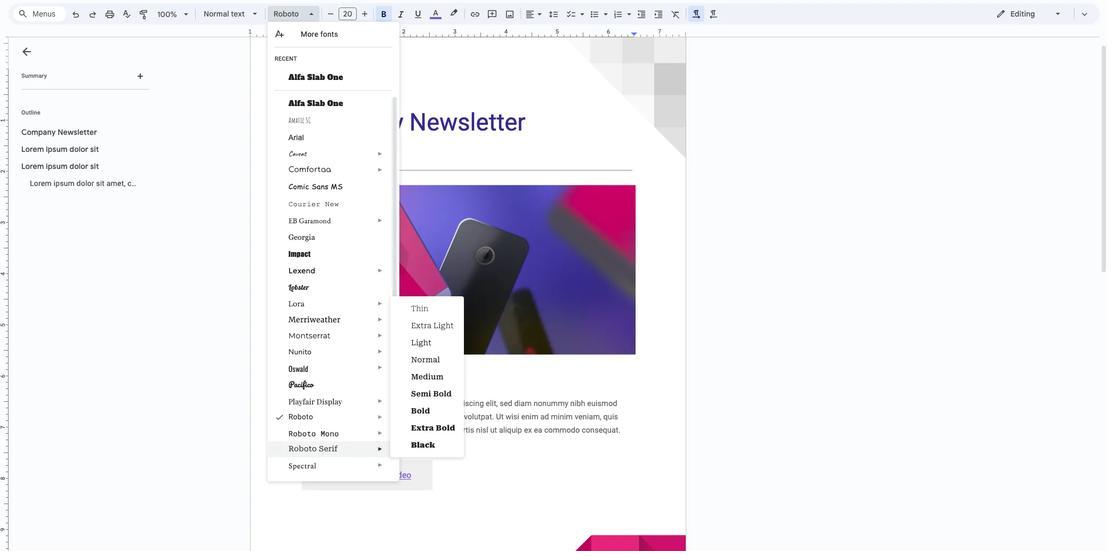 Task type: vqa. For each thing, say whether or not it's contained in the screenshot.
the to
no



Task type: locate. For each thing, give the bounding box(es) containing it.
► for roboto mono
[[378, 431, 383, 437]]

►
[[378, 151, 383, 157], [378, 167, 383, 173], [378, 218, 383, 224], [378, 268, 383, 274], [378, 301, 383, 307], [378, 317, 383, 323], [378, 333, 383, 339], [378, 349, 383, 355], [378, 365, 383, 371], [378, 399, 383, 405], [378, 415, 383, 421], [378, 431, 383, 437], [378, 447, 383, 453], [378, 463, 383, 469]]

ipsum
[[46, 145, 68, 154], [46, 162, 68, 171], [54, 179, 75, 188]]

normal inside 'option'
[[204, 9, 229, 19]]

1 vertical spatial ipsum
[[46, 162, 68, 171]]

► for eb garamond
[[378, 218, 383, 224]]

► for nunito
[[378, 349, 383, 355]]

2 alfa from the top
[[289, 98, 305, 109]]

menu inside pacifico application
[[391, 297, 464, 458]]

elit!
[[211, 179, 224, 188]]

3 ► from the top
[[378, 218, 383, 224]]

1 vertical spatial light
[[411, 339, 432, 347]]

more
[[301, 30, 319, 38]]

highlight color image
[[448, 6, 460, 19]]

Zoom field
[[153, 6, 193, 22]]

0 vertical spatial extra
[[411, 322, 432, 330]]

montserrat
[[289, 331, 331, 341]]

1 vertical spatial sit
[[90, 162, 99, 171]]

2 alfa slab one from the top
[[289, 98, 343, 109]]

alfa slab one down recent menu item
[[289, 72, 343, 83]]

roboto for roboto serif
[[289, 445, 317, 454]]

amet,
[[107, 179, 126, 188]]

1 vertical spatial one
[[328, 98, 343, 109]]

6 ► from the top
[[378, 317, 383, 323]]

roboto up roboto serif
[[289, 429, 316, 439]]

alfa slab one up sc
[[289, 98, 343, 109]]

1 vertical spatial alfa
[[289, 98, 305, 109]]

mode and view toolbar
[[989, 3, 1094, 25]]

more fonts
[[301, 30, 338, 38]]

playfair display
[[289, 397, 343, 407]]

alfa
[[289, 72, 305, 83], [289, 98, 305, 109]]

one
[[328, 72, 343, 83], [328, 98, 343, 109]]

0 horizontal spatial normal
[[204, 9, 229, 19]]

1 vertical spatial dolor
[[70, 162, 88, 171]]

company
[[21, 128, 56, 137]]

1 ► from the top
[[378, 151, 383, 157]]

1 extra from the top
[[411, 322, 432, 330]]

► for spectral
[[378, 463, 383, 469]]

ms
[[331, 181, 343, 192]]

summary heading
[[21, 72, 47, 81]]

main toolbar
[[66, 0, 723, 272]]

lorem ipsum dolor sit
[[21, 145, 99, 154], [21, 162, 99, 171]]

lexend
[[289, 266, 316, 276]]

newsletter
[[58, 128, 97, 137]]

bold down the semi
[[411, 407, 430, 416]]

slab down recent menu item
[[308, 72, 325, 83]]

sit
[[90, 145, 99, 154], [90, 162, 99, 171], [96, 179, 105, 188]]

menu
[[391, 297, 464, 458]]

Font size text field
[[339, 7, 356, 20]]

normal
[[204, 9, 229, 19], [411, 356, 440, 364]]

pacifico application
[[0, 0, 1109, 552]]

slab
[[308, 72, 325, 83], [308, 98, 325, 109]]

1 horizontal spatial normal
[[411, 356, 440, 364]]

extra for extra bold
[[411, 424, 434, 433]]

2 one from the top
[[328, 98, 343, 109]]

menu containing thin
[[391, 297, 464, 458]]

georgia
[[289, 233, 315, 242]]

alfa down recent
[[289, 72, 305, 83]]

10 ► from the top
[[378, 399, 383, 405]]

bold down semi bold
[[436, 424, 456, 433]]

2 vertical spatial bold
[[436, 424, 456, 433]]

comfortaa
[[289, 166, 331, 174]]

1 vertical spatial normal
[[411, 356, 440, 364]]

extra for extra light
[[411, 322, 432, 330]]

2 vertical spatial dolor
[[77, 179, 94, 188]]

1 vertical spatial lorem ipsum dolor sit
[[21, 162, 99, 171]]

1 alfa from the top
[[289, 72, 305, 83]]

dolor
[[70, 145, 88, 154], [70, 162, 88, 171], [77, 179, 94, 188]]

extra up black on the bottom left of page
[[411, 424, 434, 433]]

bold for semi bold
[[434, 390, 452, 399]]

roboto
[[274, 9, 299, 19], [289, 413, 313, 422], [289, 429, 316, 439], [289, 445, 317, 454]]

0 vertical spatial light
[[434, 322, 454, 330]]

alfa up amatic
[[289, 98, 305, 109]]

normal for normal
[[411, 356, 440, 364]]

2 extra from the top
[[411, 424, 434, 433]]

0 vertical spatial alfa slab one
[[289, 72, 343, 83]]

slab up sc
[[308, 98, 325, 109]]

extra down thin in the left of the page
[[411, 322, 432, 330]]

sit up lorem ipsum dolor sit amet, consectetuer adipiscing elit!
[[90, 162, 99, 171]]

► for caveat
[[378, 151, 383, 157]]

2 ► from the top
[[378, 167, 383, 173]]

oswald
[[289, 363, 309, 375]]

sit down newsletter
[[90, 145, 99, 154]]

1
[[249, 28, 252, 35]]

extra
[[411, 322, 432, 330], [411, 424, 434, 433]]

caveat
[[289, 149, 307, 158]]

fonts
[[321, 30, 338, 38]]

8 ► from the top
[[378, 349, 383, 355]]

roboto inside option
[[274, 9, 299, 19]]

9 ► from the top
[[378, 365, 383, 371]]

0 vertical spatial ipsum
[[46, 145, 68, 154]]

roboto for roboto mono
[[289, 429, 316, 439]]

roboto up spectral
[[289, 445, 317, 454]]

0 vertical spatial slab
[[308, 72, 325, 83]]

1 vertical spatial extra
[[411, 424, 434, 433]]

semi
[[411, 390, 432, 399]]

playfair
[[289, 397, 315, 407]]

normal up the medium
[[411, 356, 440, 364]]

roboto mono
[[289, 429, 339, 439]]

12 ► from the top
[[378, 431, 383, 437]]

extra light
[[411, 322, 454, 330]]

roboto down playfair
[[289, 413, 313, 422]]

14 ► from the top
[[378, 463, 383, 469]]

4 ► from the top
[[378, 268, 383, 274]]

7 ► from the top
[[378, 333, 383, 339]]

roboto serif
[[289, 445, 338, 454]]

thin
[[411, 305, 429, 313]]

outline
[[21, 109, 40, 116]]

styles list. normal text selected. option
[[204, 6, 247, 21]]

lobster
[[289, 283, 309, 292]]

1 vertical spatial alfa slab one
[[289, 98, 343, 109]]

normal left text
[[204, 9, 229, 19]]

bold right the semi
[[434, 390, 452, 399]]

0 vertical spatial alfa
[[289, 72, 305, 83]]

► for comfortaa
[[378, 167, 383, 173]]

summary
[[21, 73, 47, 80]]

0 vertical spatial normal
[[204, 9, 229, 19]]

line & paragraph spacing image
[[548, 6, 560, 21]]

normal for normal text
[[204, 9, 229, 19]]

editing
[[1011, 9, 1036, 19]]

sit left amet,
[[96, 179, 105, 188]]

0 vertical spatial one
[[328, 72, 343, 83]]

recent
[[275, 56, 297, 62]]

lorem
[[21, 145, 44, 154], [21, 162, 44, 171], [30, 179, 52, 188]]

► for montserrat
[[378, 333, 383, 339]]

roboto up left margin image
[[274, 9, 299, 19]]

0 vertical spatial sit
[[90, 145, 99, 154]]

courier new
[[289, 200, 339, 209]]

bold for extra bold
[[436, 424, 456, 433]]

comic
[[289, 181, 309, 192]]

bold
[[434, 390, 452, 399], [411, 407, 430, 416], [436, 424, 456, 433]]

impact
[[289, 250, 311, 259]]

► for playfair display
[[378, 399, 383, 405]]

1 lorem ipsum dolor sit from the top
[[21, 145, 99, 154]]

0 vertical spatial bold
[[434, 390, 452, 399]]

5 ► from the top
[[378, 301, 383, 307]]

► for merriweather
[[378, 317, 383, 323]]

0 vertical spatial lorem ipsum dolor sit
[[21, 145, 99, 154]]

spectral
[[289, 461, 317, 472]]

light
[[434, 322, 454, 330], [411, 339, 432, 347]]

1 vertical spatial slab
[[308, 98, 325, 109]]

company newsletter
[[21, 128, 97, 137]]

alfa slab one
[[289, 72, 343, 83], [289, 98, 343, 109]]



Task type: describe. For each thing, give the bounding box(es) containing it.
black
[[411, 441, 436, 450]]

1 alfa slab one from the top
[[289, 72, 343, 83]]

left margin image
[[251, 29, 305, 37]]

comic sans ms
[[289, 181, 343, 192]]

text color image
[[430, 6, 442, 19]]

outline heading
[[9, 109, 154, 124]]

2 vertical spatial lorem
[[30, 179, 52, 188]]

► for oswald
[[378, 365, 383, 371]]

1 slab from the top
[[308, 72, 325, 83]]

Zoom text field
[[155, 7, 180, 22]]

1 vertical spatial bold
[[411, 407, 430, 416]]

2 vertical spatial ipsum
[[54, 179, 75, 188]]

editing button
[[989, 6, 1070, 22]]

serif
[[319, 445, 338, 454]]

1 horizontal spatial light
[[434, 322, 454, 330]]

2 vertical spatial sit
[[96, 179, 105, 188]]

courier
[[289, 200, 321, 209]]

eb
[[289, 216, 298, 226]]

display
[[317, 397, 343, 407]]

text
[[231, 9, 245, 19]]

1 vertical spatial lorem
[[21, 162, 44, 171]]

0 horizontal spatial light
[[411, 339, 432, 347]]

amatic
[[289, 116, 305, 125]]

semi bold
[[411, 390, 452, 399]]

recent menu item
[[268, 52, 399, 69]]

consectetuer
[[128, 179, 172, 188]]

mono
[[321, 429, 339, 439]]

medium
[[411, 373, 444, 382]]

insert image image
[[504, 6, 516, 21]]

eb garamond
[[289, 216, 331, 226]]

Font size field
[[339, 7, 361, 21]]

arial
[[289, 133, 304, 142]]

2 slab from the top
[[308, 98, 325, 109]]

font list. roboto selected. option
[[274, 6, 303, 21]]

sans
[[312, 181, 329, 192]]

0 vertical spatial lorem
[[21, 145, 44, 154]]

1 one from the top
[[328, 72, 343, 83]]

merriweather
[[289, 315, 341, 325]]

► for lora
[[378, 301, 383, 307]]

garamond
[[299, 216, 331, 226]]

top margin image
[[0, 31, 8, 72]]

adipiscing
[[174, 179, 209, 188]]

sc
[[306, 116, 311, 125]]

13 ► from the top
[[378, 447, 383, 453]]

lora
[[289, 299, 305, 309]]

normal text
[[204, 9, 245, 19]]

right margin image
[[632, 29, 686, 37]]

pacifico menu
[[268, 22, 400, 491]]

Menus field
[[13, 6, 67, 21]]

pacifico
[[289, 378, 314, 391]]

nunito
[[289, 347, 312, 358]]

numbered list menu image
[[625, 7, 632, 11]]

checklist menu image
[[578, 7, 585, 11]]

new
[[325, 200, 339, 209]]

bulleted list menu image
[[601, 7, 608, 11]]

extra bold
[[411, 424, 456, 433]]

2 lorem ipsum dolor sit from the top
[[21, 162, 99, 171]]

► for lexend
[[378, 268, 383, 274]]

lorem ipsum dolor sit amet, consectetuer adipiscing elit!
[[30, 179, 224, 188]]

amatic sc
[[289, 116, 311, 125]]

roboto for font list. roboto selected. option
[[274, 9, 299, 19]]

11 ► from the top
[[378, 415, 383, 421]]

0 vertical spatial dolor
[[70, 145, 88, 154]]

document outline element
[[9, 37, 224, 552]]



